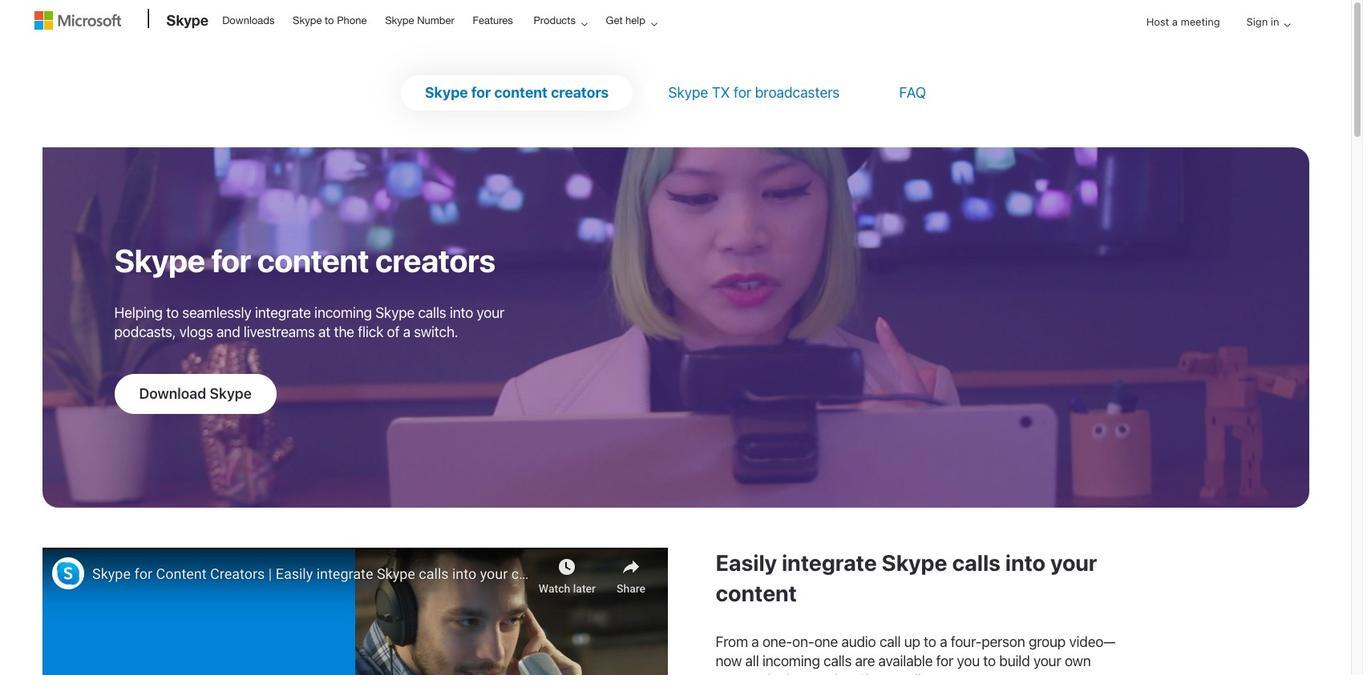 Task type: describe. For each thing, give the bounding box(es) containing it.
skype tx for broadcasters link
[[668, 84, 840, 101]]

incoming inside the helping to seamlessly integrate incoming skype calls into your podcasts, vlogs and livestreams at the flick of a switch.
[[314, 305, 372, 322]]

livestreams
[[244, 324, 315, 341]]

host
[[1146, 15, 1169, 28]]

flick
[[358, 324, 383, 341]]

host a meeting link
[[1134, 2, 1233, 43]]

arrow down image
[[1278, 15, 1297, 34]]

one-
[[762, 634, 792, 651]]

sign in link
[[1234, 2, 1297, 43]]

menu bar containing host a meeting
[[34, 2, 1317, 85]]

phone
[[337, 14, 367, 26]]

calls.
[[900, 673, 932, 676]]

microsoft image
[[34, 11, 121, 30]]

in
[[1271, 15, 1279, 28]]

are
[[855, 653, 875, 670]]

faq link
[[899, 84, 926, 101]]

person
[[982, 634, 1025, 651]]

own
[[1065, 653, 1091, 670]]

download skype link
[[114, 374, 277, 415]]

a up all
[[752, 634, 759, 651]]

easily integrate skype calls into your content
[[716, 550, 1097, 607]]

easily
[[716, 550, 777, 577]]

calls inside 'from a one-on-one audio call up to a four-person group video— now all incoming calls are available for you to build your own content by integrating skype calls.'
[[824, 653, 852, 670]]

skype for content creators main content
[[0, 59, 1351, 676]]

content inside "easily integrate skype calls into your content"
[[716, 581, 797, 607]]

products
[[534, 14, 576, 26]]

skype number link
[[378, 1, 462, 39]]

get help button
[[595, 1, 670, 40]]

integrating
[[786, 673, 854, 676]]

0 horizontal spatial creators
[[375, 241, 495, 279]]

downloads link
[[215, 1, 282, 39]]

skype to phone link
[[286, 1, 374, 39]]

your inside 'from a one-on-one audio call up to a four-person group video— now all incoming calls are available for you to build your own content by integrating skype calls.'
[[1033, 653, 1061, 670]]

skype inside 'from a one-on-one audio call up to a four-person group video— now all incoming calls are available for you to build your own content by integrating skype calls.'
[[857, 673, 896, 676]]

products button
[[523, 1, 601, 40]]

download skype
[[139, 386, 252, 403]]

for down features
[[471, 84, 491, 101]]

0 vertical spatial skype for content creators
[[425, 84, 609, 101]]

into inside "easily integrate skype calls into your content"
[[1005, 550, 1046, 577]]

one
[[814, 634, 838, 651]]

helping
[[114, 305, 163, 322]]

faq
[[899, 84, 926, 101]]

by
[[767, 673, 783, 676]]

to inside the helping to seamlessly integrate incoming skype calls into your podcasts, vlogs and livestreams at the flick of a switch.
[[166, 305, 179, 322]]

call
[[880, 634, 901, 651]]

tx
[[712, 84, 730, 101]]

skype down number
[[425, 84, 468, 101]]

for up seamlessly
[[211, 241, 251, 279]]

skype for content creators link
[[425, 84, 609, 101]]

skype left phone
[[293, 14, 322, 26]]

video—
[[1069, 634, 1116, 651]]

skype inside the helping to seamlessly integrate incoming skype calls into your podcasts, vlogs and livestreams at the flick of a switch.
[[375, 305, 415, 322]]

for inside 'from a one-on-one audio call up to a four-person group video— now all incoming calls are available for you to build your own content by integrating skype calls.'
[[936, 653, 953, 670]]

your inside "easily integrate skype calls into your content"
[[1050, 550, 1097, 577]]

skype to phone
[[293, 14, 367, 26]]

features
[[473, 14, 513, 26]]

incoming inside 'from a one-on-one audio call up to a four-person group video— now all incoming calls are available for you to build your own content by integrating skype calls.'
[[762, 653, 820, 670]]

1 vertical spatial skype for content creators
[[114, 241, 495, 279]]

1 horizontal spatial creators
[[551, 84, 609, 101]]

up
[[904, 634, 920, 651]]

vlogs
[[179, 324, 213, 341]]

sign in
[[1247, 15, 1279, 28]]

number
[[417, 14, 455, 26]]

get help
[[606, 14, 645, 26]]

skype up helping
[[114, 241, 205, 279]]



Task type: locate. For each thing, give the bounding box(es) containing it.
incoming up the
[[314, 305, 372, 322]]

content down now
[[716, 673, 764, 676]]

seamlessly
[[182, 305, 251, 322]]

to up podcasts,
[[166, 305, 179, 322]]

broadcasters
[[755, 84, 840, 101]]

into
[[450, 305, 473, 322], [1005, 550, 1046, 577]]

skype link
[[158, 1, 213, 44]]

to right you
[[983, 653, 996, 670]]

skype for content creators
[[425, 84, 609, 101], [114, 241, 495, 279]]

calls up switch.
[[418, 305, 446, 322]]

calls up four-
[[952, 550, 1001, 577]]

get
[[606, 14, 623, 26]]

2 vertical spatial calls
[[824, 653, 852, 670]]

2 vertical spatial your
[[1033, 653, 1061, 670]]

calls
[[418, 305, 446, 322], [952, 550, 1001, 577], [824, 653, 852, 670]]

integrate up the one
[[782, 550, 877, 577]]

0 horizontal spatial incoming
[[314, 305, 372, 322]]

1 vertical spatial calls
[[952, 550, 1001, 577]]

0 vertical spatial calls
[[418, 305, 446, 322]]

and
[[217, 324, 240, 341]]

content up the helping to seamlessly integrate incoming skype calls into your podcasts, vlogs and livestreams at the flick of a switch.
[[257, 241, 369, 279]]

downloads
[[222, 14, 275, 26]]

for left you
[[936, 653, 953, 670]]

host a meeting
[[1146, 15, 1220, 28]]

skype number
[[385, 14, 455, 26]]

skype inside "easily integrate skype calls into your content"
[[882, 550, 947, 577]]

integrate up livestreams
[[255, 305, 311, 322]]

audio
[[841, 634, 876, 651]]

build
[[999, 653, 1030, 670]]

0 vertical spatial creators
[[551, 84, 609, 101]]

all
[[745, 653, 759, 670]]

0 vertical spatial your
[[477, 305, 505, 322]]

of
[[387, 324, 400, 341]]

0 vertical spatial incoming
[[314, 305, 372, 322]]

skype inside 'link'
[[166, 11, 209, 29]]

a
[[1172, 15, 1178, 28], [403, 324, 411, 341], [752, 634, 759, 651], [940, 634, 947, 651]]

help
[[626, 14, 645, 26]]

download
[[139, 386, 206, 403]]

to
[[325, 14, 334, 26], [166, 305, 179, 322], [924, 634, 936, 651], [983, 653, 996, 670]]

skype tx for broadcasters
[[668, 84, 840, 101]]

to left phone
[[325, 14, 334, 26]]

1 vertical spatial integrate
[[782, 550, 877, 577]]

1 horizontal spatial integrate
[[782, 550, 877, 577]]

now
[[716, 653, 742, 670]]

skype up of
[[375, 305, 415, 322]]

0 vertical spatial integrate
[[255, 305, 311, 322]]

2 horizontal spatial calls
[[952, 550, 1001, 577]]

creators up switch.
[[375, 241, 495, 279]]

sign
[[1247, 15, 1268, 28]]

a inside the helping to seamlessly integrate incoming skype calls into your podcasts, vlogs and livestreams at the flick of a switch.
[[403, 324, 411, 341]]

skype left number
[[385, 14, 414, 26]]

calls inside the helping to seamlessly integrate incoming skype calls into your podcasts, vlogs and livestreams at the flick of a switch.
[[418, 305, 446, 322]]

0 horizontal spatial calls
[[418, 305, 446, 322]]

your inside the helping to seamlessly integrate incoming skype calls into your podcasts, vlogs and livestreams at the flick of a switch.
[[477, 305, 505, 322]]

on-
[[792, 634, 814, 651]]

1 horizontal spatial incoming
[[762, 653, 820, 670]]

skype
[[166, 11, 209, 29], [293, 14, 322, 26], [385, 14, 414, 26], [425, 84, 468, 101], [668, 84, 708, 101], [114, 241, 205, 279], [375, 305, 415, 322], [210, 386, 252, 403], [882, 550, 947, 577], [857, 673, 896, 676]]

your
[[477, 305, 505, 322], [1050, 550, 1097, 577], [1033, 653, 1061, 670]]

the
[[334, 324, 354, 341]]

content inside 'from a one-on-one audio call up to a four-person group video— now all incoming calls are available for you to build your own content by integrating skype calls.'
[[716, 673, 764, 676]]

0 vertical spatial into
[[450, 305, 473, 322]]

from a one-on-one audio call up to a four-person group video— now all incoming calls are available for you to build your own content by integrating skype calls.
[[716, 634, 1116, 676]]

0 horizontal spatial integrate
[[255, 305, 311, 322]]

1 vertical spatial creators
[[375, 241, 495, 279]]

to right up
[[924, 634, 936, 651]]

skype down are
[[857, 673, 896, 676]]

1 vertical spatial incoming
[[762, 653, 820, 670]]

skype for content creators down features
[[425, 84, 609, 101]]

switch.
[[414, 324, 458, 341]]

content down easily
[[716, 581, 797, 607]]

creators down 'products' dropdown button
[[551, 84, 609, 101]]

skype up up
[[882, 550, 947, 577]]

a left four-
[[940, 634, 947, 651]]

for right tx
[[734, 84, 752, 101]]

creators
[[551, 84, 609, 101], [375, 241, 495, 279]]

integrate inside "easily integrate skype calls into your content"
[[782, 550, 877, 577]]

at
[[318, 324, 331, 341]]

content down features
[[494, 84, 548, 101]]

1 horizontal spatial calls
[[824, 653, 852, 670]]

1 vertical spatial into
[[1005, 550, 1046, 577]]

integrate
[[255, 305, 311, 322], [782, 550, 877, 577]]

skype right download
[[210, 386, 252, 403]]

incoming up by
[[762, 653, 820, 670]]

calls inside "easily integrate skype calls into your content"
[[952, 550, 1001, 577]]

skype for content creators up the helping to seamlessly integrate incoming skype calls into your podcasts, vlogs and livestreams at the flick of a switch.
[[114, 241, 495, 279]]

podcasts,
[[114, 324, 176, 341]]

1 vertical spatial your
[[1050, 550, 1097, 577]]

from
[[716, 634, 748, 651]]

features link
[[465, 1, 520, 39]]

calls up integrating
[[824, 653, 852, 670]]

a inside menu bar
[[1172, 15, 1178, 28]]

you
[[957, 653, 980, 670]]

skype left downloads link
[[166, 11, 209, 29]]

0 horizontal spatial into
[[450, 305, 473, 322]]

a right host
[[1172, 15, 1178, 28]]

a right of
[[403, 324, 411, 341]]

meeting
[[1181, 15, 1220, 28]]

content
[[494, 84, 548, 101], [257, 241, 369, 279], [716, 581, 797, 607], [716, 673, 764, 676]]

skype left tx
[[668, 84, 708, 101]]

menu bar
[[34, 2, 1317, 85]]

four-
[[951, 634, 982, 651]]

group
[[1029, 634, 1066, 651]]

integrate inside the helping to seamlessly integrate incoming skype calls into your podcasts, vlogs and livestreams at the flick of a switch.
[[255, 305, 311, 322]]

helping to seamlessly integrate incoming skype calls into your podcasts, vlogs and livestreams at the flick of a switch.
[[114, 305, 505, 341]]

into inside the helping to seamlessly integrate incoming skype calls into your podcasts, vlogs and livestreams at the flick of a switch.
[[450, 305, 473, 322]]

1 horizontal spatial into
[[1005, 550, 1046, 577]]

available
[[879, 653, 933, 670]]

for
[[471, 84, 491, 101], [734, 84, 752, 101], [211, 241, 251, 279], [936, 653, 953, 670]]

incoming
[[314, 305, 372, 322], [762, 653, 820, 670]]



Task type: vqa. For each thing, say whether or not it's contained in the screenshot.
Calls up to 24 hours each
no



